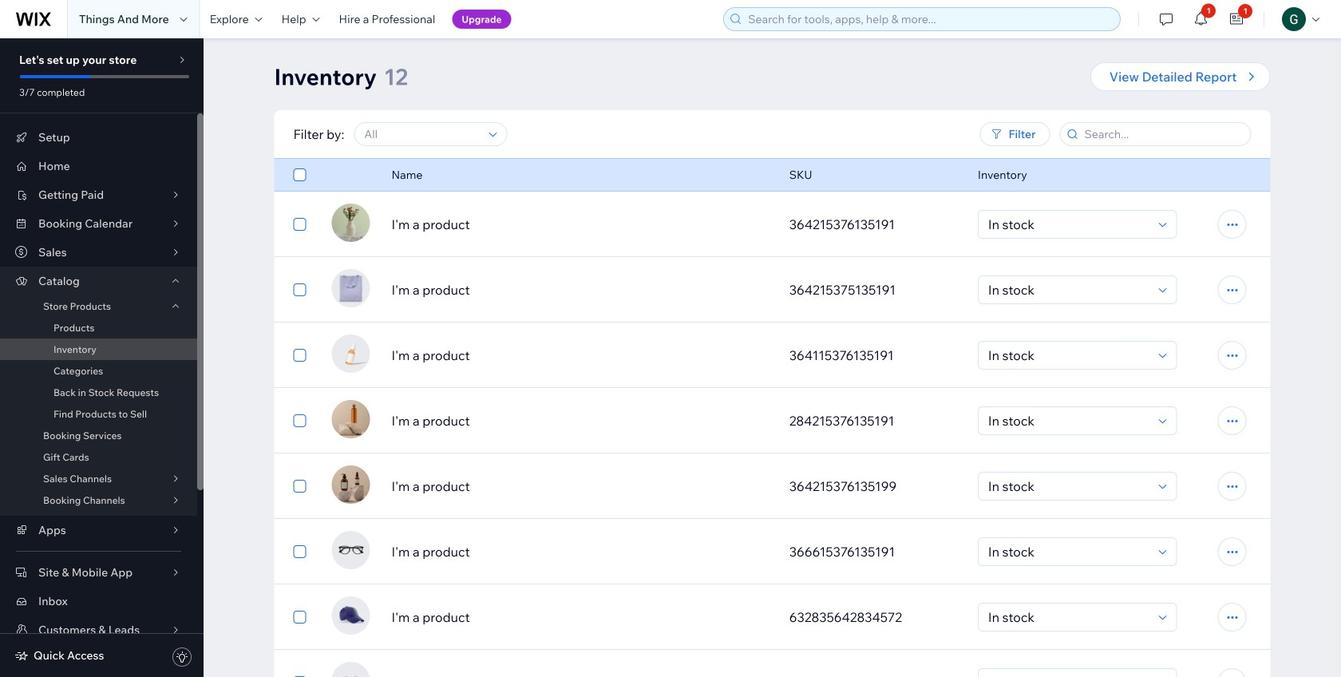 Task type: vqa. For each thing, say whether or not it's contained in the screenshot.
Save button
no



Task type: describe. For each thing, give the bounding box(es) containing it.
2 select field from the top
[[984, 276, 1154, 303]]

sidebar element
[[0, 38, 204, 677]]

Search for tools, apps, help & more... field
[[744, 8, 1116, 30]]

7 select field from the top
[[984, 604, 1154, 631]]

8 select field from the top
[[984, 669, 1154, 677]]



Task type: locate. For each thing, give the bounding box(es) containing it.
None checkbox
[[293, 215, 306, 234], [293, 411, 306, 430], [293, 608, 306, 627], [293, 673, 306, 677], [293, 215, 306, 234], [293, 411, 306, 430], [293, 608, 306, 627], [293, 673, 306, 677]]

3 select field from the top
[[984, 342, 1154, 369]]

1 select field from the top
[[984, 211, 1154, 238]]

6 select field from the top
[[984, 538, 1154, 565]]

None checkbox
[[293, 165, 306, 184], [293, 280, 306, 299], [293, 346, 306, 365], [293, 477, 306, 496], [293, 542, 306, 561], [293, 165, 306, 184], [293, 280, 306, 299], [293, 346, 306, 365], [293, 477, 306, 496], [293, 542, 306, 561]]

4 select field from the top
[[984, 407, 1154, 434]]

All field
[[360, 123, 484, 145]]

Search... field
[[1080, 123, 1246, 145]]

5 select field from the top
[[984, 473, 1154, 500]]

Select field
[[984, 211, 1154, 238], [984, 276, 1154, 303], [984, 342, 1154, 369], [984, 407, 1154, 434], [984, 473, 1154, 500], [984, 538, 1154, 565], [984, 604, 1154, 631], [984, 669, 1154, 677]]



